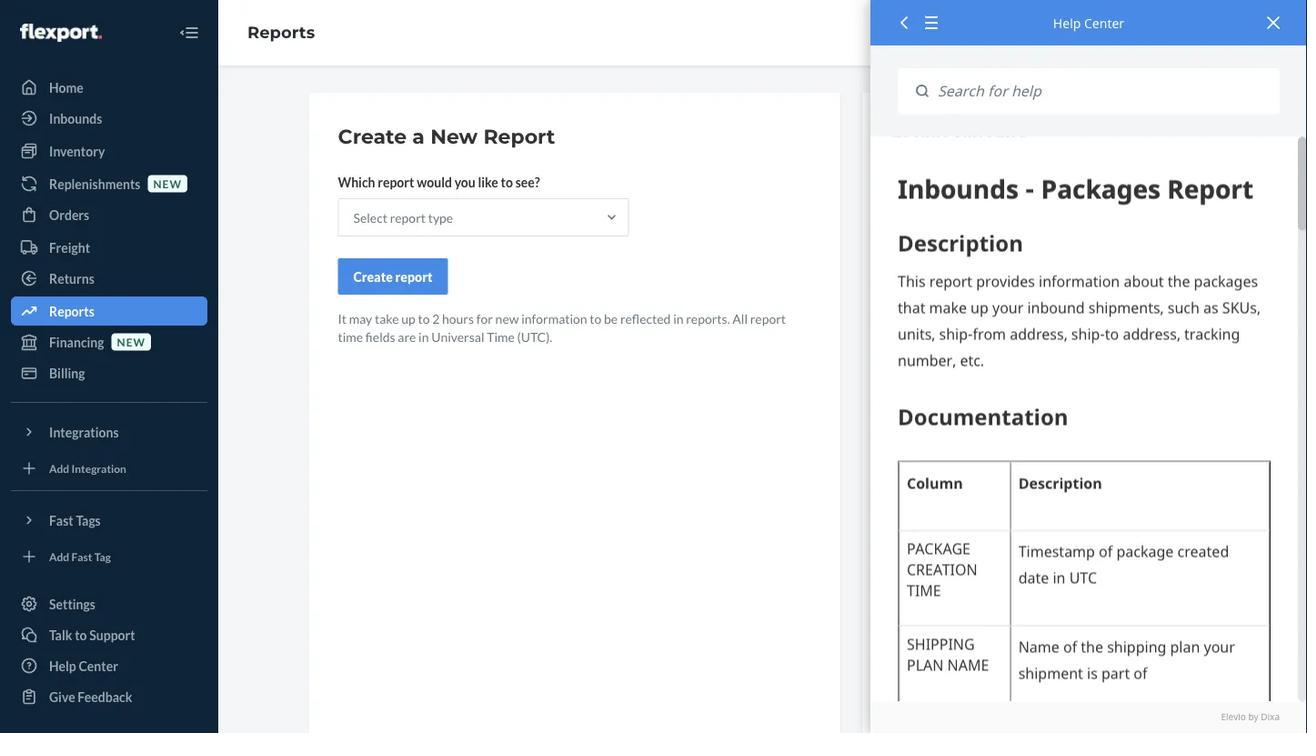 Task type: locate. For each thing, give the bounding box(es) containing it.
1 horizontal spatial reports
[[248, 22, 315, 42]]

2 horizontal spatial in
[[991, 637, 1002, 652]]

report up see?
[[484, 124, 555, 149]]

2 horizontal spatial help
[[1054, 14, 1081, 31]]

report
[[892, 124, 950, 144], [484, 124, 555, 149], [983, 250, 1022, 265]]

and inside inventory - lot tracking and fefo (all products) button
[[1028, 536, 1048, 552]]

1 vertical spatial help
[[953, 154, 979, 170]]

inbounds - inventory reconciliation button
[[892, 319, 1188, 360]]

add fast tag
[[49, 550, 111, 563]]

1 vertical spatial in
[[419, 329, 429, 344]]

0 vertical spatial new
[[153, 177, 182, 190]]

1 vertical spatial new
[[496, 311, 519, 326]]

0 vertical spatial reports
[[248, 22, 315, 42]]

fast left tags
[[49, 513, 73, 528]]

(all
[[1085, 536, 1102, 552]]

lot inside button
[[959, 536, 977, 552]]

flexport logo image
[[20, 24, 102, 42]]

center down talk to support
[[79, 658, 118, 674]]

1 horizontal spatial billing
[[895, 250, 930, 265]]

inventory for inventory
[[49, 143, 105, 159]]

inventory
[[49, 143, 105, 159], [957, 332, 1011, 347], [895, 495, 950, 511], [895, 536, 950, 552], [895, 577, 950, 593], [895, 637, 950, 652], [895, 677, 950, 693]]

orders
[[49, 207, 89, 222]]

report inside button
[[983, 250, 1022, 265]]

inbounds inside inbounds - shipping plan reconciliation button
[[895, 455, 947, 470]]

- for inventory - lot tracking and fefo (all products)
[[952, 536, 957, 552]]

units
[[959, 637, 989, 652]]

2 vertical spatial center
[[79, 658, 118, 674]]

0 horizontal spatial reports link
[[11, 297, 207, 326]]

inventory - lot tracking and fefo (all products)
[[895, 536, 1158, 552]]

reconciliation inside 'button'
[[1013, 332, 1093, 347]]

to inside "talk to support" button
[[75, 627, 87, 643]]

1 vertical spatial reconciliation
[[1034, 455, 1114, 470]]

get
[[1081, 154, 1099, 170]]

- left 'levels'
[[952, 495, 957, 511]]

Search search field
[[929, 68, 1280, 114]]

0 vertical spatial tracking
[[980, 536, 1025, 552]]

2 fefo from the top
[[1051, 577, 1083, 593]]

tracking
[[980, 536, 1025, 552], [980, 577, 1025, 593]]

2 horizontal spatial new
[[496, 311, 519, 326]]

inventory left 'levels'
[[895, 495, 950, 511]]

1 vertical spatial help center
[[49, 658, 118, 674]]

product)
[[895, 596, 943, 611]]

give
[[49, 689, 75, 705]]

1 add from the top
[[49, 462, 69, 475]]

0 vertical spatial add
[[49, 462, 69, 475]]

0 vertical spatial and
[[951, 172, 972, 188]]

1 vertical spatial tracking
[[980, 577, 1025, 593]]

inventory down product)
[[895, 637, 950, 652]]

talk to support
[[49, 627, 135, 643]]

a right get at the right of the page
[[1101, 154, 1108, 170]]

0 vertical spatial in
[[673, 311, 684, 326]]

lot down "inventory - levels today"
[[959, 536, 977, 552]]

inbounds down inbounds - packages
[[895, 455, 947, 470]]

2 vertical spatial in
[[991, 637, 1002, 652]]

reconciliation down claims - claims submitted button
[[1013, 332, 1093, 347]]

1 horizontal spatial a
[[1101, 154, 1108, 170]]

inbounds - shipping plan reconciliation
[[895, 455, 1114, 470]]

claims down credits
[[942, 291, 980, 306]]

create
[[338, 124, 407, 149], [354, 269, 393, 284]]

up
[[401, 311, 416, 326]]

fefo left (all
[[1051, 536, 1083, 552]]

inventory down claims - claims submitted on the right of the page
[[957, 332, 1011, 347]]

shipping
[[957, 455, 1005, 470]]

tracking down inventory - lot tracking and fefo (all products)
[[980, 577, 1025, 593]]

inventory for inventory details - reserve storage
[[895, 677, 950, 693]]

report up submitted
[[983, 250, 1022, 265]]

claims
[[895, 291, 933, 306], [942, 291, 980, 306]]

a inside visit these help center articles to get a description of the report and column details.
[[1101, 154, 1108, 170]]

dixa
[[1261, 711, 1280, 724]]

inventory - lot tracking and fefo (single product)
[[895, 577, 1121, 611]]

storage
[[1065, 637, 1108, 652], [1049, 677, 1092, 693]]

and inside visit these help center articles to get a description of the report and column details.
[[951, 172, 972, 188]]

storage inside button
[[1065, 637, 1108, 652]]

inbounds down home on the top of page
[[49, 111, 102, 126]]

report left type
[[390, 210, 426, 225]]

report up "up" on the top left of page
[[395, 269, 433, 284]]

2 lot from the top
[[959, 577, 977, 593]]

fefo for (single
[[1051, 577, 1083, 593]]

packages
[[957, 414, 1008, 429]]

0 vertical spatial center
[[1085, 14, 1125, 31]]

2 vertical spatial new
[[117, 335, 146, 348]]

1 lot from the top
[[959, 536, 977, 552]]

would
[[417, 174, 452, 190]]

help down report glossary
[[953, 154, 979, 170]]

1 vertical spatial storage
[[1049, 677, 1092, 693]]

billing for billing
[[49, 365, 85, 381]]

tag
[[94, 550, 111, 563]]

fast inside 'add fast tag' link
[[71, 550, 92, 563]]

1 vertical spatial create
[[354, 269, 393, 284]]

fefo inside 'inventory - lot tracking and fefo (single product)'
[[1051, 577, 1083, 593]]

inbounds inside inbounds - packages button
[[895, 414, 947, 429]]

reports.
[[686, 311, 730, 326]]

0 horizontal spatial report
[[484, 124, 555, 149]]

1 vertical spatial fefo
[[1051, 577, 1083, 593]]

2 horizontal spatial report
[[983, 250, 1022, 265]]

help center link
[[11, 652, 207, 681]]

help inside 'link'
[[49, 658, 76, 674]]

to left 2
[[418, 311, 430, 326]]

and down inventory - levels today button
[[1028, 536, 1048, 552]]

billing for billing - credits report
[[895, 250, 930, 265]]

claims down billing - credits report
[[895, 291, 933, 306]]

0 vertical spatial lot
[[959, 536, 977, 552]]

1 horizontal spatial center
[[982, 154, 1021, 170]]

in left reports.
[[673, 311, 684, 326]]

2 vertical spatial help
[[49, 658, 76, 674]]

billing inside button
[[895, 250, 930, 265]]

create up which
[[338, 124, 407, 149]]

details.
[[1017, 172, 1057, 188]]

elevio
[[1222, 711, 1246, 724]]

report up these
[[892, 124, 950, 144]]

1 horizontal spatial new
[[153, 177, 182, 190]]

inventory left details
[[895, 677, 950, 693]]

reserve
[[1001, 677, 1046, 693]]

(single
[[1085, 577, 1121, 593]]

help center inside help center 'link'
[[49, 658, 118, 674]]

center up column
[[982, 154, 1021, 170]]

new up 'billing' link
[[117, 335, 146, 348]]

fefo
[[1051, 536, 1083, 552], [1051, 577, 1083, 593]]

1 horizontal spatial help
[[953, 154, 979, 170]]

all
[[733, 311, 748, 326]]

report for which report would you like to see?
[[378, 174, 414, 190]]

1 vertical spatial fast
[[71, 550, 92, 563]]

it may take up to 2 hours for new information to be reflected in reports. all report time fields are in universal time (utc).
[[338, 311, 786, 344]]

billing
[[895, 250, 930, 265], [49, 365, 85, 381]]

-
[[933, 250, 937, 265], [935, 291, 940, 306], [950, 332, 954, 347], [950, 414, 954, 429], [950, 455, 954, 470], [952, 495, 957, 511], [952, 536, 957, 552], [952, 577, 957, 593], [952, 637, 957, 652], [994, 677, 999, 693]]

billing down financing
[[49, 365, 85, 381]]

you
[[455, 174, 476, 190]]

inventory link
[[11, 136, 207, 166]]

inbounds inside inbounds - inventory reconciliation 'button'
[[895, 332, 947, 347]]

report
[[913, 172, 948, 188], [378, 174, 414, 190], [390, 210, 426, 225], [395, 269, 433, 284], [750, 311, 786, 326]]

which
[[338, 174, 375, 190]]

2 add from the top
[[49, 550, 69, 563]]

lot
[[959, 536, 977, 552], [959, 577, 977, 593]]

see?
[[516, 174, 540, 190]]

- down billing - credits report
[[935, 291, 940, 306]]

fields
[[366, 329, 395, 344]]

- for inventory - lot tracking and fefo (single product)
[[952, 577, 957, 593]]

(utc).
[[517, 329, 553, 344]]

0 vertical spatial storage
[[1065, 637, 1108, 652]]

center
[[1085, 14, 1125, 31], [982, 154, 1021, 170], [79, 658, 118, 674]]

- for inbounds - shipping plan reconciliation
[[950, 455, 954, 470]]

0 horizontal spatial help
[[49, 658, 76, 674]]

1 horizontal spatial claims
[[942, 291, 980, 306]]

lot inside 'inventory - lot tracking and fefo (single product)'
[[959, 577, 977, 593]]

create for create report
[[354, 269, 393, 284]]

0 vertical spatial a
[[413, 124, 425, 149]]

- down "inventory - levels today"
[[952, 536, 957, 552]]

help center up 'give feedback'
[[49, 658, 118, 674]]

- left packages
[[950, 414, 954, 429]]

help up search search field
[[1054, 14, 1081, 31]]

give feedback
[[49, 689, 132, 705]]

0 vertical spatial create
[[338, 124, 407, 149]]

inventory up product)
[[895, 577, 950, 593]]

1 vertical spatial add
[[49, 550, 69, 563]]

inventory inside 'inventory - lot tracking and fefo (single product)'
[[895, 577, 950, 593]]

description
[[1110, 154, 1173, 170]]

0 horizontal spatial new
[[117, 335, 146, 348]]

to right talk
[[75, 627, 87, 643]]

center up search search field
[[1085, 14, 1125, 31]]

- left shipping
[[950, 455, 954, 470]]

report for billing - credits report
[[983, 250, 1022, 265]]

inventory up replenishments
[[49, 143, 105, 159]]

0 horizontal spatial help center
[[49, 658, 118, 674]]

0 horizontal spatial in
[[419, 329, 429, 344]]

reconciliation down inbounds - packages button in the bottom right of the page
[[1034, 455, 1114, 470]]

help center up search search field
[[1054, 14, 1125, 31]]

inbounds - packages button
[[892, 401, 1188, 442]]

tracking down today
[[980, 536, 1025, 552]]

0 vertical spatial fefo
[[1051, 536, 1083, 552]]

new up time
[[496, 311, 519, 326]]

in right the are
[[419, 329, 429, 344]]

add
[[49, 462, 69, 475], [49, 550, 69, 563]]

report for select report type
[[390, 210, 426, 225]]

fast left the tag
[[71, 550, 92, 563]]

feedback
[[78, 689, 132, 705]]

1 horizontal spatial in
[[673, 311, 684, 326]]

hours
[[442, 311, 474, 326]]

fefo left (single
[[1051, 577, 1083, 593]]

and for inventory - lot tracking and fefo (all products)
[[1028, 536, 1048, 552]]

1 vertical spatial center
[[982, 154, 1021, 170]]

1 vertical spatial reports
[[49, 303, 94, 319]]

0 horizontal spatial billing
[[49, 365, 85, 381]]

- inside 'inventory - lot tracking and fefo (single product)'
[[952, 577, 957, 593]]

2 horizontal spatial center
[[1085, 14, 1125, 31]]

storage up elevio by dixa link
[[1049, 677, 1092, 693]]

inventory details - reserve storage button
[[892, 665, 1188, 706]]

and
[[951, 172, 972, 188], [1028, 536, 1048, 552], [1028, 577, 1048, 593]]

2 vertical spatial and
[[1028, 577, 1048, 593]]

2 tracking from the top
[[980, 577, 1025, 593]]

create inside 'button'
[[354, 269, 393, 284]]

fast tags button
[[11, 506, 207, 535]]

create up 'may'
[[354, 269, 393, 284]]

1 vertical spatial and
[[1028, 536, 1048, 552]]

lot up units
[[959, 577, 977, 593]]

and inside 'inventory - lot tracking and fefo (single product)'
[[1028, 577, 1048, 593]]

and down inventory - lot tracking and fefo (all products) button
[[1028, 577, 1048, 593]]

inventory for inventory - lot tracking and fefo (single product)
[[895, 577, 950, 593]]

0 horizontal spatial reports
[[49, 303, 94, 319]]

create a new report
[[338, 124, 555, 149]]

1 horizontal spatial help center
[[1054, 14, 1125, 31]]

fefo inside button
[[1051, 536, 1083, 552]]

add down fast tags
[[49, 550, 69, 563]]

1 horizontal spatial report
[[892, 124, 950, 144]]

- right details
[[994, 677, 999, 693]]

report right all
[[750, 311, 786, 326]]

inbounds left packages
[[895, 414, 947, 429]]

levels
[[959, 495, 994, 511]]

today
[[996, 495, 1029, 511]]

tracking for (all
[[980, 536, 1025, 552]]

a left new
[[413, 124, 425, 149]]

- left units
[[952, 637, 957, 652]]

1 vertical spatial lot
[[959, 577, 977, 593]]

- left credits
[[933, 250, 937, 265]]

0 horizontal spatial center
[[79, 658, 118, 674]]

financing
[[49, 334, 104, 350]]

0 vertical spatial fast
[[49, 513, 73, 528]]

help
[[1054, 14, 1081, 31], [953, 154, 979, 170], [49, 658, 76, 674]]

long
[[1004, 637, 1031, 652]]

report inside 'button'
[[395, 269, 433, 284]]

settings
[[49, 596, 96, 612]]

1 vertical spatial billing
[[49, 365, 85, 381]]

glossary
[[955, 124, 1028, 144]]

tracking inside button
[[980, 536, 1025, 552]]

new up orders link on the top of page
[[153, 177, 182, 190]]

and left column
[[951, 172, 972, 188]]

create for create a new report
[[338, 124, 407, 149]]

reconciliation
[[1013, 332, 1093, 347], [1034, 455, 1114, 470]]

1 horizontal spatial reports link
[[248, 22, 315, 42]]

in
[[673, 311, 684, 326], [419, 329, 429, 344], [991, 637, 1002, 652]]

inventory - lot tracking and fefo (all products) button
[[892, 524, 1188, 565]]

- up inventory - units in long term storage
[[952, 577, 957, 593]]

add left integration
[[49, 462, 69, 475]]

- for inbounds - packages
[[950, 414, 954, 429]]

storage right the term
[[1065, 637, 1108, 652]]

report glossary
[[892, 124, 1028, 144]]

- down claims - claims submitted on the right of the page
[[950, 332, 954, 347]]

inventory - levels today button
[[892, 483, 1188, 524]]

0 vertical spatial reconciliation
[[1013, 332, 1093, 347]]

fast
[[49, 513, 73, 528], [71, 550, 92, 563]]

to left get at the right of the page
[[1067, 154, 1079, 170]]

1 fefo from the top
[[1051, 536, 1083, 552]]

inventory down "inventory - levels today"
[[895, 536, 950, 552]]

in left long at the bottom of the page
[[991, 637, 1002, 652]]

help up "give" at bottom
[[49, 658, 76, 674]]

inbounds for inbounds - shipping plan reconciliation
[[895, 455, 947, 470]]

inventory inside button
[[895, 677, 950, 693]]

report up select report type
[[378, 174, 414, 190]]

tracking inside 'inventory - lot tracking and fefo (single product)'
[[980, 577, 1025, 593]]

1 vertical spatial a
[[1101, 154, 1108, 170]]

home
[[49, 80, 84, 95]]

- for billing - credits report
[[933, 250, 937, 265]]

billing left credits
[[895, 250, 930, 265]]

- for inbounds - inventory reconciliation
[[950, 332, 954, 347]]

0 vertical spatial help center
[[1054, 14, 1125, 31]]

visit these help center articles to get a description of the report and column details.
[[892, 154, 1187, 188]]

inventory for inventory - levels today
[[895, 495, 950, 511]]

term
[[1034, 637, 1062, 652]]

0 horizontal spatial claims
[[895, 291, 933, 306]]

inbounds down claims - claims submitted on the right of the page
[[895, 332, 947, 347]]

1 tracking from the top
[[980, 536, 1025, 552]]

inbounds inside inbounds "link"
[[49, 111, 102, 126]]

0 vertical spatial billing
[[895, 250, 930, 265]]

report down these
[[913, 172, 948, 188]]



Task type: vqa. For each thing, say whether or not it's contained in the screenshot.
middle 'in'
yes



Task type: describe. For each thing, give the bounding box(es) containing it.
settings link
[[11, 590, 207, 619]]

inbounds - packages
[[895, 414, 1008, 429]]

help inside visit these help center articles to get a description of the report and column details.
[[953, 154, 979, 170]]

type
[[428, 210, 453, 225]]

lot for inventory - lot tracking and fefo (single product)
[[959, 577, 977, 593]]

submitted
[[982, 291, 1040, 306]]

inbounds for inbounds
[[49, 111, 102, 126]]

0 vertical spatial help
[[1054, 14, 1081, 31]]

billing - credits report button
[[892, 237, 1188, 278]]

may
[[349, 311, 372, 326]]

plan
[[1007, 455, 1032, 470]]

and for inventory - lot tracking and fefo (single product)
[[1028, 577, 1048, 593]]

close navigation image
[[178, 22, 200, 44]]

details
[[952, 677, 992, 693]]

- for claims - claims submitted
[[935, 291, 940, 306]]

which report would you like to see?
[[338, 174, 540, 190]]

0 vertical spatial reports link
[[248, 22, 315, 42]]

in inside button
[[991, 637, 1002, 652]]

integrations
[[49, 424, 119, 440]]

reflected
[[620, 311, 671, 326]]

tracking for (single
[[980, 577, 1025, 593]]

claims - claims submitted
[[895, 291, 1040, 306]]

create report button
[[338, 258, 448, 295]]

new for financing
[[117, 335, 146, 348]]

credits
[[940, 250, 981, 265]]

select report type
[[354, 210, 453, 225]]

inventory details - reserve storage
[[895, 677, 1092, 693]]

- inside button
[[994, 677, 999, 693]]

inbounds for inbounds - inventory reconciliation
[[895, 332, 947, 347]]

column
[[974, 172, 1015, 188]]

billing - credits report
[[895, 250, 1022, 265]]

new
[[431, 124, 478, 149]]

inventory - lot tracking and fefo (single product) button
[[892, 565, 1188, 624]]

orders link
[[11, 200, 207, 229]]

add for add integration
[[49, 462, 69, 475]]

report inside it may take up to 2 hours for new information to be reflected in reports. all report time fields are in universal time (utc).
[[750, 311, 786, 326]]

inventory for inventory - units in long term storage
[[895, 637, 950, 652]]

0 horizontal spatial a
[[413, 124, 425, 149]]

freight link
[[11, 233, 207, 262]]

center inside 'link'
[[79, 658, 118, 674]]

inbounds link
[[11, 104, 207, 133]]

fefo for (all
[[1051, 536, 1083, 552]]

fast inside fast tags dropdown button
[[49, 513, 73, 528]]

talk to support button
[[11, 621, 207, 650]]

be
[[604, 311, 618, 326]]

inventory for inventory - lot tracking and fefo (all products)
[[895, 536, 950, 552]]

select
[[354, 210, 388, 225]]

add integration link
[[11, 454, 207, 483]]

create report
[[354, 269, 433, 284]]

new for replenishments
[[153, 177, 182, 190]]

integration
[[71, 462, 126, 475]]

billing link
[[11, 359, 207, 388]]

- for inventory - units in long term storage
[[952, 637, 957, 652]]

elevio by dixa link
[[898, 711, 1280, 724]]

freight
[[49, 240, 90, 255]]

claims - claims submitted button
[[892, 278, 1188, 319]]

center inside visit these help center articles to get a description of the report and column details.
[[982, 154, 1021, 170]]

2 claims from the left
[[942, 291, 980, 306]]

products)
[[1104, 536, 1158, 552]]

new inside it may take up to 2 hours for new information to be reflected in reports. all report time fields are in universal time (utc).
[[496, 311, 519, 326]]

inventory - units in long term storage
[[895, 637, 1108, 652]]

take
[[375, 311, 399, 326]]

for
[[477, 311, 493, 326]]

tags
[[76, 513, 101, 528]]

report for create a new report
[[484, 124, 555, 149]]

to left be
[[590, 311, 602, 326]]

articles
[[1023, 154, 1064, 170]]

to inside visit these help center articles to get a description of the report and column details.
[[1067, 154, 1079, 170]]

elevio by dixa
[[1222, 711, 1280, 724]]

inbounds for inbounds - packages
[[895, 414, 947, 429]]

inventory - units in long term storage button
[[892, 624, 1188, 665]]

universal
[[431, 329, 485, 344]]

add fast tag link
[[11, 542, 207, 571]]

add for add fast tag
[[49, 550, 69, 563]]

returns link
[[11, 264, 207, 293]]

1 vertical spatial reports link
[[11, 297, 207, 326]]

inbounds - inventory reconciliation
[[895, 332, 1093, 347]]

report for create report
[[395, 269, 433, 284]]

the
[[892, 172, 910, 188]]

of
[[1176, 154, 1187, 170]]

- for inventory - levels today
[[952, 495, 957, 511]]

are
[[398, 329, 416, 344]]

information
[[522, 311, 587, 326]]

like
[[478, 174, 499, 190]]

give feedback button
[[11, 682, 207, 712]]

reconciliation inside button
[[1034, 455, 1114, 470]]

storage inside button
[[1049, 677, 1092, 693]]

lot for inventory - lot tracking and fefo (all products)
[[959, 536, 977, 552]]

inbounds - shipping plan reconciliation button
[[892, 442, 1188, 483]]

it
[[338, 311, 347, 326]]

2
[[432, 311, 440, 326]]

1 claims from the left
[[895, 291, 933, 306]]

report inside visit these help center articles to get a description of the report and column details.
[[913, 172, 948, 188]]

time
[[487, 329, 515, 344]]

by
[[1249, 711, 1259, 724]]

to right like
[[501, 174, 513, 190]]

home link
[[11, 73, 207, 102]]

time
[[338, 329, 363, 344]]

support
[[89, 627, 135, 643]]

talk
[[49, 627, 72, 643]]



